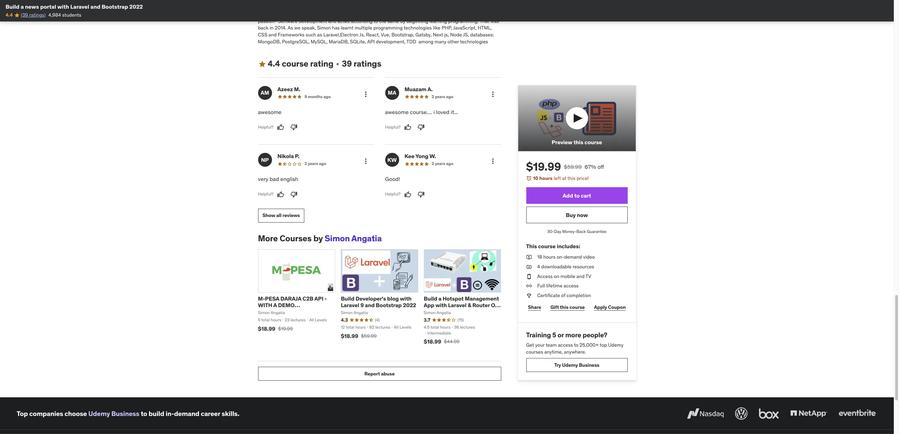 Task type: vqa. For each thing, say whether or not it's contained in the screenshot.


Task type: describe. For each thing, give the bounding box(es) containing it.
2 for nikola p.
[[305, 161, 307, 167]]

0 horizontal spatial in
[[270, 25, 274, 31]]

when
[[381, 11, 393, 17]]

1 vertical spatial by
[[313, 233, 323, 244]]

learnt
[[341, 25, 354, 31]]

a for build a hotspot management app with laravel & router os api
[[438, 296, 442, 303]]

total for build a hotspot management app with laravel & router os api
[[431, 325, 439, 330]]

xsmall image for 4
[[526, 264, 532, 271]]

all for 23 lectures
[[309, 318, 314, 323]]

simon angatia for laravel
[[424, 311, 451, 316]]

39
[[342, 58, 352, 69]]

taught
[[346, 0, 360, 4]]

build a hotspot management app with laravel & router os api link
[[424, 296, 501, 316]]

gift this course link
[[549, 301, 587, 315]]

additional actions for review by muazam a. image
[[489, 90, 497, 99]]

udemy business link
[[88, 410, 139, 419]]

xsmall image for 18
[[526, 254, 532, 261]]

it...
[[451, 109, 458, 116]]

ma
[[388, 89, 396, 96]]

23 lectures
[[285, 318, 306, 323]]

bootstrap for 9
[[376, 302, 402, 309]]

$18.99 for build  developer's blog with laravel 9 and bootstrap 2022
[[341, 333, 358, 340]]

news
[[25, 3, 39, 10]]

acted
[[338, 18, 350, 24]]

hours right the 18 in the bottom right of the page
[[543, 254, 556, 261]]

share
[[528, 305, 541, 311]]

with inside build  developer's blog with laravel 9 and bootstrap 2022 simon angatia
[[400, 296, 411, 303]]

1 horizontal spatial of
[[561, 293, 566, 299]]

mark review by nikola p. as helpful image
[[277, 191, 284, 198]]

kw
[[387, 157, 397, 164]]

bootstrap,
[[391, 32, 414, 38]]

helpful? for awesome
[[258, 125, 273, 130]]

years for kee yong w.
[[435, 161, 445, 167]]

university.
[[463, 4, 485, 11]]

apply
[[594, 305, 607, 311]]

about
[[474, 11, 486, 17]]

php,
[[442, 25, 452, 31]]

5 inside training 5 or more people? get your team access to 25,000+ top udemy courses anytime, anywhere.
[[552, 332, 556, 340]]

0 horizontal spatial laravel
[[70, 3, 89, 10]]

62
[[369, 325, 374, 330]]

azeez m.
[[277, 86, 300, 93]]

reviews
[[283, 213, 300, 219]]

mongodb,
[[258, 38, 281, 45]]

0 horizontal spatial udemy
[[88, 410, 110, 419]]

0 horizontal spatial total
[[261, 318, 270, 323]]

w.
[[429, 153, 436, 160]]

gift
[[551, 305, 559, 311]]

1 vertical spatial has
[[332, 25, 340, 31]]

report
[[364, 371, 380, 378]]

9 inside build  developer's blog with laravel 9 and bootstrap 2022 simon angatia
[[360, 302, 364, 309]]

a
[[273, 302, 277, 309]]

to inside button
[[574, 192, 580, 199]]

30-
[[547, 229, 554, 235]]

programming.
[[448, 18, 479, 24]]

netapp image
[[789, 407, 829, 422]]

or
[[558, 332, 564, 340]]

1 vertical spatial this
[[568, 175, 576, 182]]

your
[[535, 343, 545, 349]]

access inside training 5 or more people? get your team access to 25,000+ top udemy courses anytime, anywhere.
[[558, 343, 573, 349]]

muazam a.
[[405, 86, 433, 93]]

react,
[[366, 32, 380, 38]]

0 vertical spatial was
[[401, 11, 409, 17]]

medium image
[[258, 60, 266, 68]]

0 vertical spatial business
[[579, 363, 599, 369]]

software
[[384, 0, 403, 4]]

1 vertical spatial programming
[[406, 4, 436, 11]]

simon angatia for with
[[258, 311, 285, 316]]

36
[[454, 325, 459, 330]]

companies
[[29, 410, 63, 419]]

development
[[299, 18, 327, 24]]

more
[[258, 233, 278, 244]]

helpful? for very bad english
[[258, 192, 273, 197]]

18 hours on-demand video
[[537, 254, 595, 261]]

other
[[448, 38, 459, 45]]

1 vertical spatial full
[[537, 283, 545, 289]]

xsmall image for access
[[526, 274, 532, 280]]

all levels for 62 lectures
[[394, 325, 411, 330]]

people?
[[583, 332, 607, 340]]

2 horizontal spatial in
[[419, 11, 423, 17]]

os
[[491, 302, 499, 309]]

bootstrap for laravel
[[102, 3, 128, 10]]

blog
[[387, 296, 399, 303]]

its
[[375, 11, 380, 17]]

0 horizontal spatial demand
[[174, 410, 199, 419]]

api inside "m-pesa daraja  c2b api - with a demo project(laravel)"
[[314, 296, 323, 303]]

eventbrite image
[[837, 407, 877, 422]]

4.4 for 4.4
[[6, 12, 13, 18]]

abuse
[[381, 371, 395, 378]]

2022 for build a news portal with laravel and bootstrap 2022
[[129, 3, 143, 10]]

$18.99 $19.99
[[258, 326, 293, 333]]

$19.99 inside $18.99 $19.99
[[278, 326, 293, 332]]

trained
[[311, 0, 326, 4]]

all for 62 lectures
[[394, 325, 399, 330]]

m-pesa daraja  c2b api - with a demo project(laravel) link
[[258, 296, 327, 316]]

1 vertical spatial the
[[379, 18, 386, 24]]

resources
[[573, 264, 594, 270]]

xsmall image for full
[[526, 283, 532, 290]]

build for build a news portal with laravel and bootstrap 2022
[[6, 3, 19, 10]]

9 months ago
[[305, 94, 331, 99]]

12 total hours
[[341, 325, 366, 330]]

nikola
[[277, 153, 294, 160]]

api inside simon is  both a college trained and self-taught full stack software developer, programming tutor and mentor. he has more than 4 years experience in programming, having began programming while at the university. he went to university to study bachelor of commerce and its when he was still in campus that he learn't about his passion- software development and acted according to the same by beginning learning programming. that was back in 2014. as we speak, simon has learnt multiple programming technologies like php, javascript, html, css and frameworks such as laravel,electron js, react, vue, bootstrap, gatsby, next js, node js, databases: mongodb, postgresql, mysql, mariadb, sqlite, api development, tdd  among many other technologies
[[367, 38, 375, 45]]

management
[[465, 296, 499, 303]]

0 vertical spatial 9
[[305, 94, 307, 99]]

his
[[487, 11, 494, 17]]

build for build a hotspot management app with laravel & router os api
[[424, 296, 437, 303]]

day
[[554, 229, 561, 235]]

commerce
[[341, 11, 364, 17]]

10
[[533, 175, 538, 182]]

$44.99
[[444, 339, 460, 345]]

helpful? for awesome course.... i loved it...
[[385, 125, 401, 130]]

years for nikola p.
[[308, 161, 318, 167]]

4 inside simon is  both a college trained and self-taught full stack software developer, programming tutor and mentor. he has more than 4 years experience in programming, having began programming while at the university. he went to university to study bachelor of commerce and its when he was still in campus that he learn't about his passion- software development and acted according to the same by beginning learning programming. that was back in 2014. as we speak, simon has learnt multiple programming technologies like php, javascript, html, css and frameworks such as laravel,electron js, react, vue, bootstrap, gatsby, next js, node js, databases: mongodb, postgresql, mysql, mariadb, sqlite, api development, tdd  among many other technologies
[[297, 4, 300, 11]]

levels for 62 lectures
[[400, 325, 411, 330]]

1 horizontal spatial $19.99
[[526, 160, 561, 174]]

very
[[258, 176, 268, 183]]

(39
[[21, 12, 28, 18]]

m.
[[294, 86, 300, 93]]

apply coupon
[[594, 305, 626, 311]]

0 vertical spatial access
[[564, 283, 579, 289]]

1 horizontal spatial demand
[[564, 254, 582, 261]]

mark review by azeez m. as unhelpful image
[[290, 124, 297, 131]]

having
[[376, 4, 390, 11]]

25,000+
[[580, 343, 599, 349]]

at inside simon is  both a college trained and self-taught full stack software developer, programming tutor and mentor. he has more than 4 years experience in programming, having began programming while at the university. he went to university to study bachelor of commerce and its when he was still in campus that he learn't about his passion- software development and acted according to the same by beginning learning programming. that was back in 2014. as we speak, simon has learnt multiple programming technologies like php, javascript, html, css and frameworks such as laravel,electron js, react, vue, bootstrap, gatsby, next js, node js, databases: mongodb, postgresql, mysql, mariadb, sqlite, api development, tdd  among many other technologies
[[449, 4, 454, 11]]

mariadb,
[[329, 38, 349, 45]]

mark review by kee yong w. as helpful image
[[404, 191, 411, 198]]

hours right 10
[[539, 175, 553, 182]]

udemy inside training 5 or more people? get your team access to 25,000+ top udemy courses anytime, anywhere.
[[608, 343, 624, 349]]

1 horizontal spatial 4
[[537, 264, 540, 270]]

course down completion
[[570, 305, 585, 311]]

0 vertical spatial programming
[[428, 0, 457, 4]]

training
[[526, 332, 551, 340]]

hotspot
[[443, 296, 464, 303]]

0 vertical spatial xsmall image
[[335, 61, 340, 67]]

left
[[554, 175, 561, 182]]

access
[[537, 274, 553, 280]]

azeez
[[277, 86, 293, 93]]

gift this course
[[551, 305, 585, 311]]

2022 for build  developer's blog with laravel 9 and bootstrap 2022 simon angatia
[[403, 302, 416, 309]]

0 vertical spatial technologies
[[404, 25, 432, 31]]

choose
[[65, 410, 87, 419]]

4.4 for 4.4 course rating
[[268, 58, 280, 69]]

back
[[258, 25, 268, 31]]

full lifetime access
[[537, 283, 579, 289]]

we
[[294, 25, 301, 31]]

years inside simon is  both a college trained and self-taught full stack software developer, programming tutor and mentor. he has more than 4 years experience in programming, having began programming while at the university. he went to university to study bachelor of commerce and its when he was still in campus that he learn't about his passion- software development and acted according to the same by beginning learning programming. that was back in 2014. as we speak, simon has learnt multiple programming technologies like php, javascript, html, css and frameworks such as laravel,electron js, react, vue, bootstrap, gatsby, next js, node js, databases: mongodb, postgresql, mysql, mariadb, sqlite, api development, tdd  among many other technologies
[[301, 4, 313, 11]]

0 vertical spatial 5
[[258, 318, 260, 323]]

mark review by muazam a. as unhelpful image
[[418, 124, 425, 131]]

0 horizontal spatial $18.99
[[258, 326, 275, 333]]

among
[[419, 38, 434, 45]]

$18.99 for build a hotspot management app with laravel & router os api
[[424, 339, 441, 346]]

this course includes:
[[526, 243, 580, 250]]

nikola p.
[[277, 153, 300, 160]]

mentor.
[[479, 0, 496, 4]]

api inside build a hotspot management app with laravel & router os api
[[424, 309, 433, 316]]

full inside simon is  both a college trained and self-taught full stack software developer, programming tutor and mentor. he has more than 4 years experience in programming, having began programming while at the university. he went to university to study bachelor of commerce and its when he was still in campus that he learn't about his passion- software development and acted according to the same by beginning learning programming. that was back in 2014. as we speak, simon has learnt multiple programming technologies like php, javascript, html, css and frameworks such as laravel,electron js, react, vue, bootstrap, gatsby, next js, node js, databases: mongodb, postgresql, mysql, mariadb, sqlite, api development, tdd  among many other technologies
[[362, 0, 369, 4]]

3.7
[[424, 318, 430, 324]]

2 years ago for nikola p.
[[305, 161, 326, 167]]

1 horizontal spatial the
[[455, 4, 462, 11]]

mark review by azeez m. as helpful image
[[277, 124, 284, 131]]

build  developer's blog with laravel 9 and bootstrap 2022 simon angatia
[[341, 296, 416, 316]]

67%
[[585, 164, 596, 171]]

try udemy business link
[[526, 359, 628, 373]]

stack
[[371, 0, 383, 4]]



Task type: locate. For each thing, give the bounding box(es) containing it.
1 horizontal spatial levels
[[400, 325, 411, 330]]

of inside simon is  both a college trained and self-taught full stack software developer, programming tutor and mentor. he has more than 4 years experience in programming, having began programming while at the university. he went to university to study bachelor of commerce and its when he was still in campus that he learn't about his passion- software development and acted according to the same by beginning learning programming. that was back in 2014. as we speak, simon has learnt multiple programming technologies like php, javascript, html, css and frameworks such as laravel,electron js, react, vue, bootstrap, gatsby, next js, node js, databases: mongodb, postgresql, mysql, mariadb, sqlite, api development, tdd  among many other technologies
[[336, 11, 340, 17]]

beginning
[[407, 18, 428, 24]]

access down or at the bottom of the page
[[558, 343, 573, 349]]

1 vertical spatial $19.99
[[278, 326, 293, 332]]

and inside build  developer's blog with laravel 9 and bootstrap 2022 simon angatia
[[365, 302, 375, 309]]

laravel inside build  developer's blog with laravel 9 and bootstrap 2022 simon angatia
[[341, 302, 359, 309]]

bachelor
[[316, 11, 335, 17]]

1 horizontal spatial api
[[367, 38, 375, 45]]

intermediate
[[427, 331, 451, 336]]

additional actions for review by nikola p. image
[[362, 157, 370, 166]]

volkswagen image
[[734, 407, 749, 422]]

lectures right 23
[[291, 318, 306, 323]]

ago for nikola p.
[[319, 161, 326, 167]]

this left price!
[[568, 175, 576, 182]]

0 horizontal spatial by
[[313, 233, 323, 244]]

box image
[[757, 407, 781, 422]]

1 horizontal spatial all levels
[[394, 325, 411, 330]]

levels
[[315, 318, 327, 323], [400, 325, 411, 330]]

0 horizontal spatial a
[[21, 3, 24, 10]]

all levels right 23 lectures
[[309, 318, 327, 323]]

$59.99 up price!
[[564, 164, 582, 171]]

levels for 23 lectures
[[315, 318, 327, 323]]

access
[[564, 283, 579, 289], [558, 343, 573, 349]]

0 horizontal spatial he
[[258, 4, 264, 11]]

5 left or at the bottom of the page
[[552, 332, 556, 340]]

tv
[[586, 274, 591, 280]]

of up the acted
[[336, 11, 340, 17]]

build for build  developer's blog with laravel 9 and bootstrap 2022 simon angatia
[[341, 296, 354, 303]]

1 horizontal spatial has
[[332, 25, 340, 31]]

0 vertical spatial all levels
[[309, 318, 327, 323]]

1 horizontal spatial $18.99
[[341, 333, 358, 340]]

1 vertical spatial technologies
[[460, 38, 488, 45]]

certificate of completion
[[537, 293, 591, 299]]

4 reviews element
[[375, 318, 380, 324]]

to
[[270, 11, 274, 17], [297, 11, 302, 17], [374, 18, 378, 24], [574, 192, 580, 199], [574, 343, 578, 349], [141, 410, 147, 419]]

2 for kee yong w.
[[432, 161, 434, 167]]

1 vertical spatial $59.99
[[361, 333, 377, 340]]

1 vertical spatial of
[[561, 293, 566, 299]]

months
[[308, 94, 323, 99]]

this right gift
[[560, 305, 569, 311]]

2 vertical spatial xsmall image
[[526, 283, 532, 290]]

programming up the while
[[428, 0, 457, 4]]

programming down developer,
[[406, 4, 436, 11]]

0 horizontal spatial 4
[[297, 4, 300, 11]]

to left study
[[297, 11, 302, 17]]

$59.99 inside $19.99 $59.99 67% off
[[564, 164, 582, 171]]

api left - at the bottom of page
[[314, 296, 323, 303]]

all levels for 23 lectures
[[309, 318, 327, 323]]

with right blog
[[400, 296, 411, 303]]

xsmall image left access
[[526, 274, 532, 280]]

hours up $18.99 $19.99
[[271, 318, 281, 323]]

according
[[351, 18, 373, 24]]

to inside training 5 or more people? get your team access to 25,000+ top udemy courses anytime, anywhere.
[[574, 343, 578, 349]]

course up 67%
[[585, 139, 602, 146]]

video
[[583, 254, 595, 261]]

access down mobile
[[564, 283, 579, 289]]

36 lectures intermediate
[[427, 325, 475, 336]]

2 awesome from the left
[[385, 109, 409, 116]]

udemy right choose
[[88, 410, 110, 419]]

muazam
[[405, 86, 426, 93]]

total for build  developer's blog with laravel 9 and bootstrap 2022
[[346, 325, 354, 330]]

0 vertical spatial more
[[274, 4, 285, 11]]

campus
[[424, 11, 441, 17]]

udemy right try
[[562, 363, 578, 369]]

1 horizontal spatial he
[[486, 4, 492, 11]]

learn't
[[459, 11, 473, 17]]

1 horizontal spatial 2022
[[403, 302, 416, 309]]

this right preview
[[574, 139, 583, 146]]

full up programming,
[[362, 0, 369, 4]]

1 vertical spatial 9
[[360, 302, 364, 309]]

of down 'full lifetime access'
[[561, 293, 566, 299]]

total up intermediate
[[431, 325, 439, 330]]

courses
[[526, 349, 543, 356]]

4.4 right medium icon
[[268, 58, 280, 69]]

2 vertical spatial programming
[[373, 25, 403, 31]]

xsmall image
[[335, 61, 340, 67], [526, 254, 532, 261], [526, 293, 532, 300]]

years for muazam a.
[[435, 94, 445, 99]]

to up the anywhere.
[[574, 343, 578, 349]]

xsmall image up share
[[526, 293, 532, 300]]

by right same
[[400, 18, 405, 24]]

all right 62 lectures
[[394, 325, 399, 330]]

1 vertical spatial xsmall image
[[526, 254, 532, 261]]

hours up $18.99 $59.99
[[355, 325, 366, 330]]

began
[[392, 4, 405, 11]]

course down postgresql,
[[282, 58, 308, 69]]

1 horizontal spatial more
[[565, 332, 581, 340]]

he up the went
[[258, 4, 264, 11]]

0 horizontal spatial $59.99
[[361, 333, 377, 340]]

udemy
[[608, 343, 624, 349], [562, 363, 578, 369], [88, 410, 110, 419]]

0 vertical spatial api
[[367, 38, 375, 45]]

0 horizontal spatial simon angatia
[[258, 311, 285, 316]]

guarantee
[[587, 229, 607, 235]]

build up 4.3
[[341, 296, 354, 303]]

at up that
[[449, 4, 454, 11]]

to down its
[[374, 18, 378, 24]]

with right 'app' on the left bottom of the page
[[436, 302, 447, 309]]

62 lectures
[[369, 325, 390, 330]]

1 horizontal spatial 9
[[360, 302, 364, 309]]

career
[[201, 410, 220, 419]]

4.4
[[6, 12, 13, 18], [268, 58, 280, 69]]

1 vertical spatial xsmall image
[[526, 274, 532, 280]]

1 vertical spatial in
[[419, 11, 423, 17]]

1 vertical spatial 4.4
[[268, 58, 280, 69]]

students
[[62, 12, 81, 18]]

with up 4,984 students
[[57, 3, 69, 10]]

more right or at the bottom of the page
[[565, 332, 581, 340]]

hours for 36 lectures
[[440, 325, 451, 330]]

5 down with
[[258, 318, 260, 323]]

like
[[433, 25, 441, 31]]

(4)
[[375, 318, 380, 323]]

all levels right 62 lectures
[[394, 325, 411, 330]]

hours up intermediate
[[440, 325, 451, 330]]

node
[[450, 32, 462, 38]]

sqlite,
[[350, 38, 366, 45]]

build left news on the left of page
[[6, 3, 19, 10]]

helpful? left mark review by muazam a. as helpful icon
[[385, 125, 401, 130]]

$59.99 down 62
[[361, 333, 377, 340]]

0 vertical spatial in
[[339, 4, 343, 11]]

2022 inside build  developer's blog with laravel 9 and bootstrap 2022 simon angatia
[[403, 302, 416, 309]]

1 vertical spatial 5
[[552, 332, 556, 340]]

1 horizontal spatial total
[[346, 325, 354, 330]]

1 simon angatia from the left
[[258, 311, 285, 316]]

vue,
[[381, 32, 390, 38]]

was left still
[[401, 11, 409, 17]]

2 horizontal spatial total
[[431, 325, 439, 330]]

xsmall image
[[526, 264, 532, 271], [526, 274, 532, 280], [526, 283, 532, 290]]

0 vertical spatial 2022
[[129, 3, 143, 10]]

to left cart
[[574, 192, 580, 199]]

0 horizontal spatial build
[[6, 3, 19, 10]]

2 horizontal spatial $18.99
[[424, 339, 441, 346]]

$18.99 down 5 total hours
[[258, 326, 275, 333]]

$19.99 down 23
[[278, 326, 293, 332]]

helpful? left mark review by nikola p. as helpful icon
[[258, 192, 273, 197]]

0 horizontal spatial 4.4
[[6, 12, 13, 18]]

alarm image
[[526, 176, 532, 181]]

1 horizontal spatial lectures
[[375, 325, 390, 330]]

0 horizontal spatial api
[[314, 296, 323, 303]]

0 horizontal spatial business
[[111, 410, 139, 419]]

downloadable
[[541, 264, 572, 270]]

mark review by muazam a. as helpful image
[[404, 124, 411, 131]]

$19.99 up 10
[[526, 160, 561, 174]]

1 horizontal spatial all
[[394, 325, 399, 330]]

0 vertical spatial by
[[400, 18, 405, 24]]

on
[[554, 274, 559, 280]]

build inside build  developer's blog with laravel 9 and bootstrap 2022 simon angatia
[[341, 296, 354, 303]]

1 vertical spatial udemy
[[562, 363, 578, 369]]

1 horizontal spatial at
[[562, 175, 566, 182]]

np
[[261, 157, 269, 164]]

ratings
[[354, 58, 381, 69]]

1 vertical spatial was
[[491, 18, 499, 24]]

1 horizontal spatial a
[[290, 0, 293, 4]]

2
[[432, 94, 434, 99], [305, 161, 307, 167], [432, 161, 434, 167]]

0 vertical spatial $59.99
[[564, 164, 582, 171]]

0 vertical spatial the
[[455, 4, 462, 11]]

total up $18.99 $19.99
[[261, 318, 270, 323]]

tutor
[[458, 0, 469, 4]]

1 vertical spatial all
[[394, 325, 399, 330]]

m-pesa daraja  c2b api - with a demo project(laravel)
[[258, 296, 327, 316]]

than
[[286, 4, 296, 11]]

simon
[[258, 0, 272, 4], [317, 25, 331, 31], [325, 233, 350, 244], [258, 311, 270, 316], [341, 311, 353, 316], [424, 311, 436, 316]]

laravel,electron
[[323, 32, 358, 38]]

levels left 4.5
[[400, 325, 411, 330]]

show all reviews button
[[258, 209, 304, 223]]

a up the (39
[[21, 3, 24, 10]]

a up the than
[[290, 0, 293, 4]]

api down react,
[[367, 38, 375, 45]]

bad
[[270, 176, 279, 183]]

0 horizontal spatial has
[[265, 4, 273, 11]]

2 he from the left
[[486, 4, 492, 11]]

lectures for 36 lectures intermediate
[[460, 325, 475, 330]]

1 horizontal spatial full
[[537, 283, 545, 289]]

0 vertical spatial udemy
[[608, 343, 624, 349]]

0 horizontal spatial the
[[379, 18, 386, 24]]

business left "build"
[[111, 410, 139, 419]]

0 vertical spatial all
[[309, 318, 314, 323]]

awesome up mark review by muazam a. as helpful icon
[[385, 109, 409, 116]]

0 horizontal spatial bootstrap
[[102, 3, 128, 10]]

more inside simon is  both a college trained and self-taught full stack software developer, programming tutor and mentor. he has more than 4 years experience in programming, having began programming while at the university. he went to university to study bachelor of commerce and its when he was still in campus that he learn't about his passion- software development and acted according to the same by beginning learning programming. that was back in 2014. as we speak, simon has learnt multiple programming technologies like php, javascript, html, css and frameworks such as laravel,electron js, react, vue, bootstrap, gatsby, next js, node js, databases: mongodb, postgresql, mysql, mariadb, sqlite, api development, tdd  among many other technologies
[[274, 4, 285, 11]]

0 vertical spatial xsmall image
[[526, 264, 532, 271]]

ago for azeez m.
[[323, 94, 331, 99]]

1 horizontal spatial was
[[491, 18, 499, 24]]

demand left career
[[174, 410, 199, 419]]

nasdaq image
[[685, 407, 725, 422]]

courses
[[280, 233, 312, 244]]

0 vertical spatial levels
[[315, 318, 327, 323]]

awesome for awesome
[[258, 109, 282, 116]]

0 vertical spatial of
[[336, 11, 340, 17]]

$59.99 for $18.99
[[361, 333, 377, 340]]

bootstrap inside build  developer's blog with laravel 9 and bootstrap 2022 simon angatia
[[376, 302, 402, 309]]

1 vertical spatial business
[[111, 410, 139, 419]]

1 vertical spatial levels
[[400, 325, 411, 330]]

more inside training 5 or more people? get your team access to 25,000+ top udemy courses anytime, anywhere.
[[565, 332, 581, 340]]

still
[[410, 11, 418, 17]]

2 vertical spatial in
[[270, 25, 274, 31]]

2 xsmall image from the top
[[526, 274, 532, 280]]

2 for muazam a.
[[432, 94, 434, 99]]

the down when on the left top
[[379, 18, 386, 24]]

helpful? for good!
[[385, 192, 401, 197]]

this inside button
[[574, 139, 583, 146]]

in right still
[[419, 11, 423, 17]]

xsmall image up share
[[526, 283, 532, 290]]

1 horizontal spatial 5
[[552, 332, 556, 340]]

ago for muazam a.
[[446, 94, 453, 99]]

by inside simon is  both a college trained and self-taught full stack software developer, programming tutor and mentor. he has more than 4 years experience in programming, having began programming while at the university. he went to university to study bachelor of commerce and its when he was still in campus that he learn't about his passion- software development and acted according to the same by beginning learning programming. that was back in 2014. as we speak, simon has learnt multiple programming technologies like php, javascript, html, css and frameworks such as laravel,electron js, react, vue, bootstrap, gatsby, next js, node js, databases: mongodb, postgresql, mysql, mariadb, sqlite, api development, tdd  among many other technologies
[[400, 18, 405, 24]]

programming,
[[344, 4, 375, 11]]

top companies choose udemy business to build in-demand career skills.
[[17, 410, 239, 419]]

demand down includes:
[[564, 254, 582, 261]]

lectures for 62 lectures
[[375, 325, 390, 330]]

2 years ago for kee yong w.
[[432, 161, 453, 167]]

$18.99 down 12 total hours
[[341, 333, 358, 340]]

he down began
[[394, 11, 400, 17]]

has up the laravel,electron
[[332, 25, 340, 31]]

add to cart button
[[526, 188, 628, 204]]

as
[[288, 25, 293, 31]]

2 vertical spatial this
[[560, 305, 569, 311]]

such
[[306, 32, 316, 38]]

1 horizontal spatial laravel
[[341, 302, 359, 309]]

1 awesome from the left
[[258, 109, 282, 116]]

build
[[6, 3, 19, 10], [341, 296, 354, 303], [424, 296, 437, 303]]

lectures inside 36 lectures intermediate
[[460, 325, 475, 330]]

technologies down beginning
[[404, 25, 432, 31]]

1 horizontal spatial with
[[400, 296, 411, 303]]

xsmall image for certificate
[[526, 293, 532, 300]]

in down self-
[[339, 4, 343, 11]]

show all reviews
[[262, 213, 300, 219]]

2 vertical spatial xsmall image
[[526, 293, 532, 300]]

simon inside build  developer's blog with laravel 9 and bootstrap 2022 simon angatia
[[341, 311, 353, 316]]

4.5
[[424, 325, 430, 330]]

1 horizontal spatial simon angatia
[[424, 311, 451, 316]]

hours for 62 lectures
[[355, 325, 366, 330]]

4.4 course rating
[[268, 58, 334, 69]]

4 down college
[[297, 4, 300, 11]]

programming
[[428, 0, 457, 4], [406, 4, 436, 11], [373, 25, 403, 31]]

laravel up 4.3
[[341, 302, 359, 309]]

buy now button
[[526, 207, 628, 224]]

$59.99 for $19.99
[[564, 164, 582, 171]]

0 horizontal spatial $19.99
[[278, 326, 293, 332]]

ago for kee yong w.
[[446, 161, 453, 167]]

3 xsmall image from the top
[[526, 283, 532, 290]]

all right 23 lectures
[[309, 318, 314, 323]]

4.5 total hours
[[424, 325, 451, 330]]

a for build a news portal with laravel and bootstrap 2022
[[21, 3, 24, 10]]

1 horizontal spatial build
[[341, 296, 354, 303]]

lectures for 23 lectures
[[291, 318, 306, 323]]

1 he from the left
[[258, 4, 264, 11]]

additional actions for review by azeez m. image
[[362, 90, 370, 99]]

coupon
[[608, 305, 626, 311]]

2 simon angatia from the left
[[424, 311, 451, 316]]

mark review by kee yong w. as unhelpful image
[[418, 191, 425, 198]]

preview
[[552, 139, 572, 146]]

he right that
[[452, 11, 458, 17]]

laravel left &
[[448, 302, 467, 309]]

api up the 3.7
[[424, 309, 433, 316]]

1 xsmall image from the top
[[526, 264, 532, 271]]

1 horizontal spatial awesome
[[385, 109, 409, 116]]

2 years ago for muazam a.
[[432, 94, 453, 99]]

levels down - at the bottom of page
[[315, 318, 327, 323]]

html,
[[478, 25, 492, 31]]

0 horizontal spatial technologies
[[404, 25, 432, 31]]

1 vertical spatial demand
[[174, 410, 199, 419]]

39 ratings
[[342, 58, 381, 69]]

1 he from the left
[[394, 11, 400, 17]]

lectures down 4 reviews element
[[375, 325, 390, 330]]

0 horizontal spatial was
[[401, 11, 409, 17]]

completion
[[567, 293, 591, 299]]

helpful? left mark review by kee yong w. as helpful 'image'
[[385, 192, 401, 197]]

this for gift
[[560, 305, 569, 311]]

0 horizontal spatial of
[[336, 11, 340, 17]]

to up passion-
[[270, 11, 274, 17]]

build inside build a hotspot management app with laravel & router os api
[[424, 296, 437, 303]]

learning
[[430, 18, 447, 24]]

$59.99 inside $18.99 $59.99
[[361, 333, 377, 340]]

2 horizontal spatial lectures
[[460, 325, 475, 330]]

total right 12
[[346, 325, 354, 330]]

1 vertical spatial 2022
[[403, 302, 416, 309]]

mark review by nikola p. as unhelpful image
[[290, 191, 297, 198]]

build up the 3.7
[[424, 296, 437, 303]]

-
[[325, 296, 327, 303]]

xsmall image down this
[[526, 264, 532, 271]]

2 he from the left
[[452, 11, 458, 17]]

more
[[274, 4, 285, 11], [565, 332, 581, 340]]

0 horizontal spatial 9
[[305, 94, 307, 99]]

15 reviews element
[[458, 318, 464, 324]]

lectures down 15 reviews element
[[460, 325, 475, 330]]

angatia inside build  developer's blog with laravel 9 and bootstrap 2022 simon angatia
[[354, 311, 368, 316]]

awesome for awesome course.... i loved it...
[[385, 109, 409, 116]]

awesome up the mark review by azeez m. as helpful image in the top of the page
[[258, 109, 282, 116]]

has up the went
[[265, 4, 273, 11]]

this for preview
[[574, 139, 583, 146]]

simon angatia up 5 total hours
[[258, 311, 285, 316]]

helpful?
[[258, 125, 273, 130], [385, 125, 401, 130], [258, 192, 273, 197], [385, 192, 401, 197]]

self-
[[336, 0, 346, 4]]

development,
[[376, 38, 406, 45]]

he down mentor.
[[486, 4, 492, 11]]

next
[[433, 32, 443, 38]]

hours for 23 lectures
[[271, 318, 281, 323]]

college
[[294, 0, 309, 4]]

0 vertical spatial 4
[[297, 4, 300, 11]]

helpful? left the mark review by azeez m. as helpful image in the top of the page
[[258, 125, 273, 130]]

while
[[437, 4, 448, 11]]

course up the 18 in the bottom right of the page
[[538, 243, 556, 250]]

0 vertical spatial has
[[265, 4, 273, 11]]

in down passion-
[[270, 25, 274, 31]]

0 horizontal spatial awesome
[[258, 109, 282, 116]]

30-day money-back guarantee
[[547, 229, 607, 235]]

get
[[526, 343, 534, 349]]

that
[[442, 11, 451, 17]]

course....
[[410, 109, 432, 116]]

0 vertical spatial bootstrap
[[102, 3, 128, 10]]

simon angatia link
[[325, 233, 382, 244]]

a inside build a hotspot management app with laravel & router os api
[[438, 296, 442, 303]]

by right the courses
[[313, 233, 323, 244]]

udemy right top
[[608, 343, 624, 349]]

many
[[435, 38, 446, 45]]

simon angatia down 'app' on the left bottom of the page
[[424, 311, 451, 316]]

0 horizontal spatial with
[[57, 3, 69, 10]]

4,984
[[48, 12, 61, 18]]

1 horizontal spatial he
[[452, 11, 458, 17]]

a inside simon is  both a college trained and self-taught full stack software developer, programming tutor and mentor. he has more than 4 years experience in programming, having began programming while at the university. he went to university to study bachelor of commerce and its when he was still in campus that he learn't about his passion- software development and acted according to the same by beginning learning programming. that was back in 2014. as we speak, simon has learnt multiple programming technologies like php, javascript, html, css and frameworks such as laravel,electron js, react, vue, bootstrap, gatsby, next js, node js, databases: mongodb, postgresql, mysql, mariadb, sqlite, api development, tdd  among many other technologies
[[290, 0, 293, 4]]

full down access
[[537, 283, 545, 289]]

technologies down databases:
[[460, 38, 488, 45]]

to left "build"
[[141, 410, 147, 419]]

4 downloadable resources
[[537, 264, 594, 270]]

2 horizontal spatial build
[[424, 296, 437, 303]]

apply coupon button
[[592, 301, 628, 315]]

mobile
[[561, 274, 575, 280]]

with
[[57, 3, 69, 10], [400, 296, 411, 303], [436, 302, 447, 309]]

$18.99 $44.99
[[424, 339, 460, 346]]

laravel inside build a hotspot management app with laravel & router os api
[[448, 302, 467, 309]]

with inside build a hotspot management app with laravel & router os api
[[436, 302, 447, 309]]

1 horizontal spatial udemy
[[562, 363, 578, 369]]

a right 'app' on the left bottom of the page
[[438, 296, 442, 303]]

2 horizontal spatial with
[[436, 302, 447, 309]]

course inside button
[[585, 139, 602, 146]]

at right 'left'
[[562, 175, 566, 182]]

the down tutor
[[455, 4, 462, 11]]

$18.99 down intermediate
[[424, 339, 441, 346]]

(39 ratings)
[[21, 12, 46, 18]]

additional actions for review by kee yong w. image
[[489, 157, 497, 166]]

now
[[577, 212, 588, 219]]



